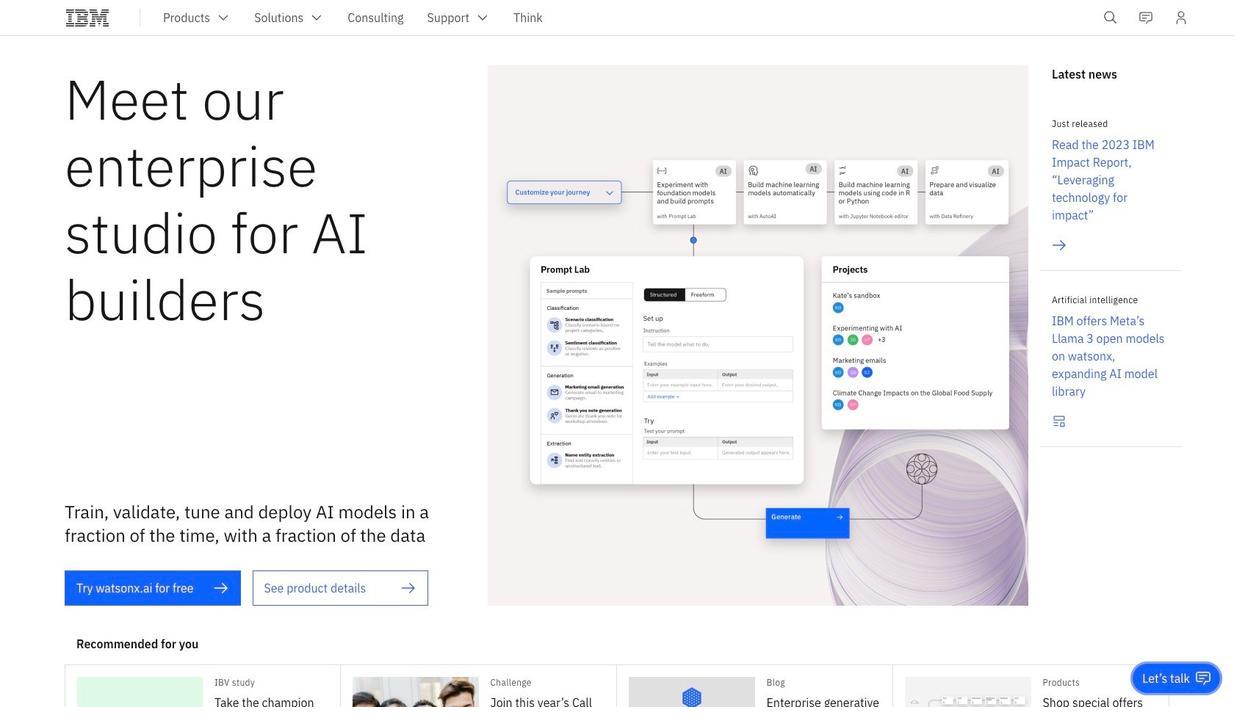 Task type: locate. For each thing, give the bounding box(es) containing it.
let's talk element
[[1143, 671, 1191, 687]]



